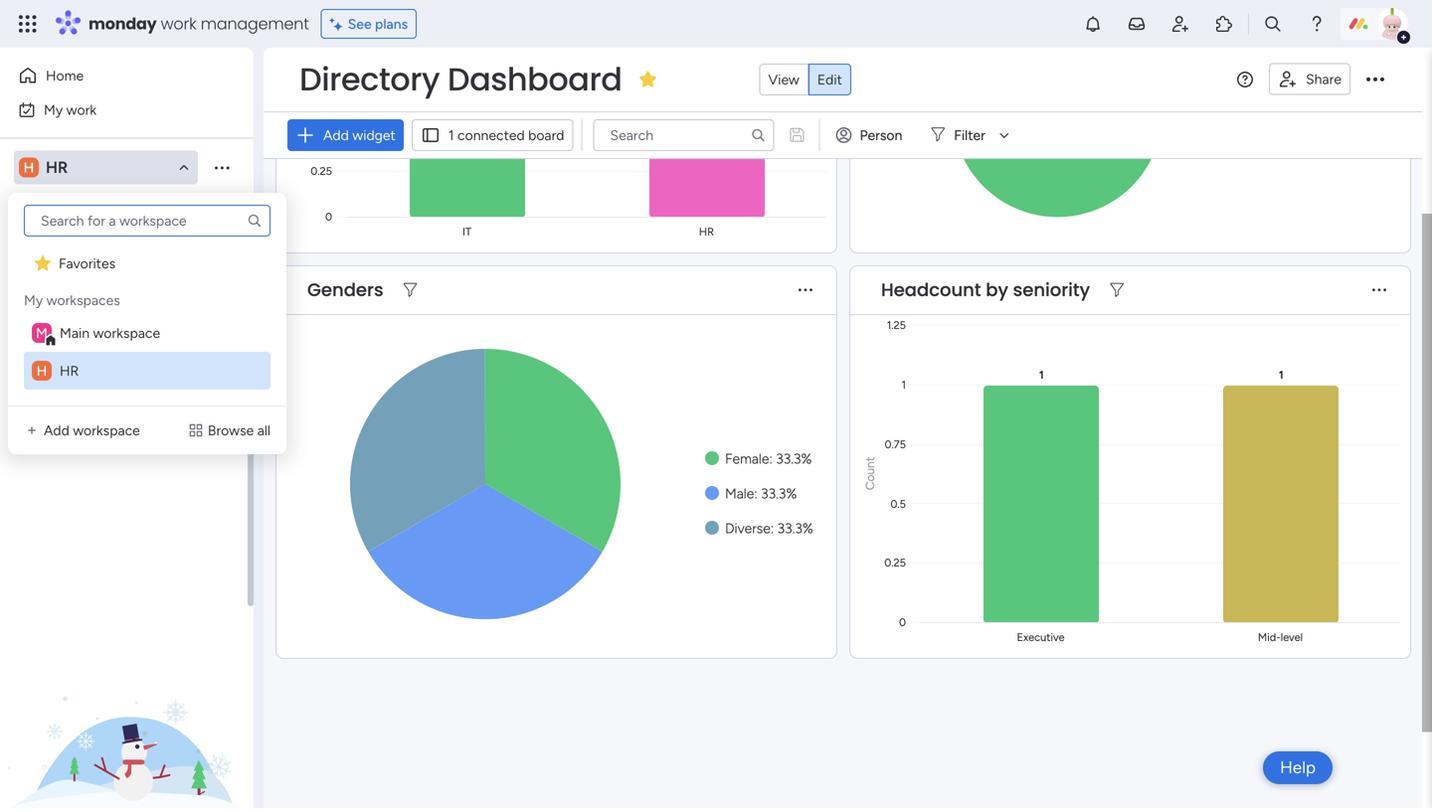 Task type: vqa. For each thing, say whether or not it's contained in the screenshot.
bottom 33.3%
yes



Task type: describe. For each thing, give the bounding box(es) containing it.
h for workspace image associated with workspace selection element
[[24, 159, 34, 176]]

100.0%
[[1342, 113, 1388, 130]]

list box containing favorites
[[20, 205, 275, 390]]

Filter dashboard by text search field
[[593, 119, 774, 151]]

arrow down image
[[992, 123, 1016, 147]]

see plans
[[348, 15, 408, 32]]

service icon image for browse all
[[188, 423, 204, 439]]

edit button
[[809, 64, 851, 95]]

search everything image
[[1263, 14, 1283, 34]]

person
[[860, 127, 902, 144]]

help button
[[1263, 752, 1333, 785]]

home button
[[12, 60, 214, 92]]

add for add widget
[[323, 127, 349, 144]]

filter
[[954, 127, 986, 144]]

see plans button
[[321, 9, 417, 39]]

by
[[986, 278, 1008, 303]]

hr element
[[24, 352, 271, 390]]

monday
[[89, 12, 157, 35]]

more options image
[[1367, 70, 1385, 89]]

m
[[36, 325, 48, 342]]

filter button
[[922, 119, 1016, 151]]

favorites
[[59, 255, 116, 272]]

list box containing employee directory
[[0, 235, 254, 609]]

board
[[528, 127, 564, 144]]

browse all
[[208, 422, 271, 439]]

select product image
[[18, 14, 38, 34]]

see
[[348, 15, 372, 32]]

apps image
[[1214, 14, 1234, 34]]

main
[[60, 325, 90, 342]]

work for monday
[[161, 12, 196, 35]]

genders
[[307, 278, 383, 303]]

Directory Dashboard field
[[294, 57, 627, 101]]

lottie animation image
[[0, 608, 254, 809]]

add workspace button
[[16, 415, 148, 447]]

2 v2 funnel image from the left
[[1110, 283, 1124, 298]]

directory dashboard inside banner
[[299, 57, 622, 101]]

tree grid containing favorites
[[24, 245, 271, 390]]

: for male
[[754, 485, 758, 502]]

1 connected board button
[[412, 119, 573, 151]]

invite members image
[[1171, 14, 1191, 34]]

person button
[[828, 119, 914, 151]]

add widget
[[323, 127, 396, 144]]

workspace options image
[[212, 157, 232, 177]]

employee directory
[[36, 247, 157, 264]]

workspaces
[[46, 292, 120, 309]]

headcount
[[881, 278, 981, 303]]

plans
[[375, 15, 408, 32]]

browse all button
[[180, 415, 278, 447]]

my work button
[[12, 94, 214, 126]]

v2 star 2 image
[[35, 254, 51, 273]]

1 vertical spatial directory
[[134, 281, 192, 298]]

lottie animation element
[[0, 608, 254, 809]]

none search field inside "directory dashboard" banner
[[593, 119, 774, 151]]

favorites element
[[24, 245, 271, 282]]

management
[[201, 12, 309, 35]]

Search for content search field
[[24, 205, 271, 237]]

notifications image
[[1083, 14, 1103, 34]]

workspace image
[[32, 323, 52, 343]]

main workspace
[[60, 325, 160, 342]]

directory inside banner
[[299, 57, 440, 101]]

active : 100.0%
[[1296, 113, 1388, 130]]

connected
[[458, 127, 525, 144]]

help
[[1280, 758, 1316, 778]]

browse
[[208, 422, 254, 439]]

my for my workspaces
[[24, 292, 43, 309]]

33.3% for female : 33.3%
[[776, 451, 812, 467]]

male : 33.3%
[[725, 485, 797, 502]]

share button
[[1269, 63, 1351, 95]]

search image for search for content search field
[[247, 213, 263, 229]]

help image
[[1307, 14, 1327, 34]]

hr for workspace selection element
[[46, 158, 68, 177]]

directory
[[101, 247, 157, 264]]

edit
[[817, 71, 842, 88]]

view button
[[759, 64, 809, 95]]

workspace image for hr element
[[32, 361, 52, 381]]

: for female
[[769, 451, 773, 467]]

2 vertical spatial directory
[[69, 315, 127, 332]]

dapulse drag handle 3 image
[[288, 283, 296, 298]]

all
[[257, 422, 271, 439]]



Task type: locate. For each thing, give the bounding box(es) containing it.
h inside 'tree grid'
[[37, 363, 47, 379]]

1 vertical spatial 33.3%
[[761, 485, 797, 502]]

my inside row
[[24, 292, 43, 309]]

2 vertical spatial 33.3%
[[777, 520, 813, 537]]

1 more dots image from the left
[[799, 283, 813, 298]]

1 vertical spatial search image
[[247, 213, 263, 229]]

directory dashboard up 1
[[299, 57, 622, 101]]

my for my work
[[44, 101, 63, 118]]

my up public dashboard image
[[24, 292, 43, 309]]

: for diverse
[[771, 520, 774, 537]]

33.3% up 'diverse : 33.3%' on the right bottom
[[761, 485, 797, 502]]

service icon image inside add workspace button
[[24, 423, 40, 439]]

0 horizontal spatial add
[[44, 422, 69, 439]]

dashboard inside banner
[[447, 57, 622, 101]]

headcount by seniority
[[881, 278, 1090, 303]]

ruby anderson image
[[1377, 8, 1408, 40]]

workspace image down workspace icon
[[32, 361, 52, 381]]

1 horizontal spatial directory dashboard
[[299, 57, 622, 101]]

v2 funnel image right genders
[[404, 283, 417, 298]]

service icon image for add workspace
[[24, 423, 40, 439]]

None search field
[[593, 119, 774, 151]]

v2 funnel image
[[404, 283, 417, 298], [1110, 283, 1124, 298]]

: for active
[[1335, 113, 1339, 130]]

1 vertical spatial work
[[66, 101, 97, 118]]

0 vertical spatial directory
[[299, 57, 440, 101]]

33.3% for diverse : 33.3%
[[777, 520, 813, 537]]

directory down the 'see plans' button at the left top of the page
[[299, 57, 440, 101]]

0 horizontal spatial search image
[[247, 213, 263, 229]]

1 horizontal spatial my
[[44, 101, 63, 118]]

33.3% for male : 33.3%
[[761, 485, 797, 502]]

workspace image for workspace selection element
[[19, 157, 39, 179]]

work down home
[[66, 101, 97, 118]]

33.3%
[[776, 451, 812, 467], [761, 485, 797, 502], [777, 520, 813, 537]]

0 horizontal spatial more dots image
[[799, 283, 813, 298]]

directory
[[299, 57, 440, 101], [134, 281, 192, 298], [69, 315, 127, 332]]

share
[[1306, 71, 1342, 88]]

1 vertical spatial employee
[[69, 281, 130, 298]]

1 horizontal spatial add
[[323, 127, 349, 144]]

1 vertical spatial add
[[44, 422, 69, 439]]

workspace image inside hr element
[[32, 361, 52, 381]]

directory down workspaces
[[69, 315, 127, 332]]

hr for hr element
[[60, 363, 79, 379]]

1 horizontal spatial dashboard
[[447, 57, 622, 101]]

1 vertical spatial workspace image
[[32, 361, 52, 381]]

h
[[24, 159, 34, 176], [37, 363, 47, 379]]

menu image
[[1237, 72, 1253, 88]]

workspace up hr element
[[93, 325, 160, 342]]

1 vertical spatial h
[[37, 363, 47, 379]]

work right monday on the top left
[[161, 12, 196, 35]]

hr down the my work
[[46, 158, 68, 177]]

female
[[725, 451, 769, 467]]

hr
[[46, 158, 68, 177], [60, 363, 79, 379]]

add left widget
[[323, 127, 349, 144]]

0 vertical spatial employee
[[36, 247, 97, 264]]

hr inside workspace selection element
[[46, 158, 68, 177]]

1 vertical spatial hr
[[60, 363, 79, 379]]

service icon image inside browse all button
[[188, 423, 204, 439]]

monday work management
[[89, 12, 309, 35]]

:
[[1335, 113, 1339, 130], [769, 451, 773, 467], [754, 485, 758, 502], [771, 520, 774, 537]]

: up the male : 33.3%
[[769, 451, 773, 467]]

workspace
[[93, 325, 160, 342], [73, 422, 140, 439]]

1 horizontal spatial h
[[37, 363, 47, 379]]

0 vertical spatial 33.3%
[[776, 451, 812, 467]]

2 horizontal spatial directory
[[299, 57, 440, 101]]

diverse : 33.3%
[[725, 520, 813, 537]]

: down the male : 33.3%
[[771, 520, 774, 537]]

1 vertical spatial workspace
[[73, 422, 140, 439]]

employee for employee directory
[[36, 247, 97, 264]]

0 horizontal spatial directory dashboard
[[69, 315, 197, 332]]

h for workspace image inside hr element
[[37, 363, 47, 379]]

1 horizontal spatial v2 funnel image
[[1110, 283, 1124, 298]]

main workspace element
[[24, 314, 271, 352]]

directory dashboard down employee directory
[[69, 315, 197, 332]]

1
[[448, 127, 454, 144]]

0 vertical spatial hr
[[46, 158, 68, 177]]

add for add workspace
[[44, 422, 69, 439]]

more dots image
[[799, 283, 813, 298], [1373, 283, 1387, 298]]

remove from favorites image
[[638, 69, 658, 89]]

public board image
[[43, 280, 62, 299]]

33.3% right diverse
[[777, 520, 813, 537]]

1 vertical spatial directory dashboard
[[69, 315, 197, 332]]

0 vertical spatial dashboard
[[447, 57, 622, 101]]

workspace down hr element
[[73, 422, 140, 439]]

workspace for add workspace
[[73, 422, 140, 439]]

0 vertical spatial workspace image
[[19, 157, 39, 179]]

workspace selection element
[[19, 156, 71, 180]]

1 horizontal spatial more dots image
[[1373, 283, 1387, 298]]

0 horizontal spatial v2 funnel image
[[404, 283, 417, 298]]

add widget button
[[287, 119, 404, 151]]

add workspace
[[44, 422, 140, 439]]

public dashboard image
[[43, 314, 62, 333]]

home
[[46, 67, 84, 84]]

add
[[323, 127, 349, 144], [44, 422, 69, 439]]

workspace inside button
[[73, 422, 140, 439]]

employee directory
[[69, 281, 192, 298]]

1 service icon image from the left
[[24, 423, 40, 439]]

dashboard up board in the top of the page
[[447, 57, 622, 101]]

0 vertical spatial search image
[[750, 127, 766, 143]]

employee
[[36, 247, 97, 264], [69, 281, 130, 298]]

option
[[0, 238, 254, 242]]

Search in workspace field
[[42, 199, 166, 222]]

1 vertical spatial dashboard
[[130, 315, 197, 332]]

seniority
[[1013, 278, 1090, 303]]

dashboard down employee directory
[[130, 315, 197, 332]]

None search field
[[24, 205, 271, 237]]

inbox image
[[1127, 14, 1147, 34]]

workspace inside 'tree grid'
[[93, 325, 160, 342]]

employee up the public board image on the left
[[36, 247, 97, 264]]

my work
[[44, 101, 97, 118]]

add inside button
[[44, 422, 69, 439]]

0 horizontal spatial directory
[[69, 315, 127, 332]]

0 vertical spatial add
[[323, 127, 349, 144]]

diverse
[[725, 520, 771, 537]]

1 horizontal spatial service icon image
[[188, 423, 204, 439]]

directory dashboard
[[299, 57, 622, 101], [69, 315, 197, 332]]

dashboard
[[447, 57, 622, 101], [130, 315, 197, 332]]

0 vertical spatial directory dashboard
[[299, 57, 622, 101]]

employee for employee directory
[[69, 281, 130, 298]]

0 vertical spatial h
[[24, 159, 34, 176]]

: up diverse
[[754, 485, 758, 502]]

0 horizontal spatial service icon image
[[24, 423, 40, 439]]

female : 33.3%
[[725, 451, 812, 467]]

1 vertical spatial my
[[24, 292, 43, 309]]

33.3% right female
[[776, 451, 812, 467]]

0 horizontal spatial dashboard
[[130, 315, 197, 332]]

directory dashboard banner
[[264, 48, 1422, 159]]

2 service icon image from the left
[[188, 423, 204, 439]]

work
[[161, 12, 196, 35], [66, 101, 97, 118]]

add inside popup button
[[323, 127, 349, 144]]

active
[[1296, 113, 1335, 130]]

my inside button
[[44, 101, 63, 118]]

2 more dots image from the left
[[1373, 283, 1387, 298]]

male
[[725, 485, 754, 502]]

add down workspace icon
[[44, 422, 69, 439]]

work for my
[[66, 101, 97, 118]]

v2 funnel image right seniority
[[1110, 283, 1124, 298]]

service icon image left add workspace
[[24, 423, 40, 439]]

my down home
[[44, 101, 63, 118]]

0 horizontal spatial h
[[24, 159, 34, 176]]

1 horizontal spatial directory
[[134, 281, 192, 298]]

widget
[[352, 127, 396, 144]]

workspace image
[[19, 157, 39, 179], [32, 361, 52, 381]]

display modes group
[[759, 64, 851, 95]]

0 horizontal spatial work
[[66, 101, 97, 118]]

0 vertical spatial workspace
[[93, 325, 160, 342]]

service icon image
[[24, 423, 40, 439], [188, 423, 204, 439]]

my workspaces row
[[24, 282, 120, 310]]

my workspaces
[[24, 292, 120, 309]]

: left 100.0%
[[1335, 113, 1339, 130]]

1 horizontal spatial work
[[161, 12, 196, 35]]

workspace for main workspace
[[93, 325, 160, 342]]

work inside button
[[66, 101, 97, 118]]

service icon image left browse in the bottom left of the page
[[188, 423, 204, 439]]

view
[[768, 71, 800, 88]]

search image
[[750, 127, 766, 143], [247, 213, 263, 229]]

h inside workspace selection element
[[24, 159, 34, 176]]

1 connected board
[[448, 127, 564, 144]]

tree grid
[[24, 245, 271, 390]]

hr down main on the top of the page
[[60, 363, 79, 379]]

1 v2 funnel image from the left
[[404, 283, 417, 298]]

directory up main workspace element
[[134, 281, 192, 298]]

0 horizontal spatial my
[[24, 292, 43, 309]]

list box
[[20, 205, 275, 390], [0, 235, 254, 609]]

my
[[44, 101, 63, 118], [24, 292, 43, 309]]

search image for filter dashboard by text search box
[[750, 127, 766, 143]]

0 vertical spatial work
[[161, 12, 196, 35]]

workspace image up the v2 star 2 image
[[19, 157, 39, 179]]

1 horizontal spatial search image
[[750, 127, 766, 143]]

0 vertical spatial my
[[44, 101, 63, 118]]

employee down favorites
[[69, 281, 130, 298]]



